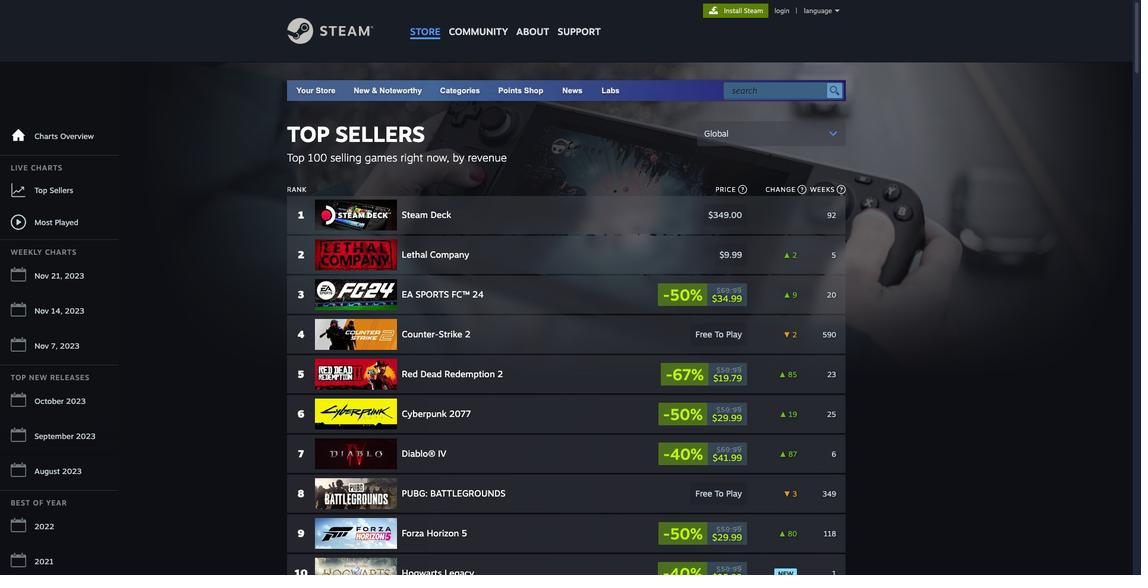Task type: locate. For each thing, give the bounding box(es) containing it.
1 horizontal spatial new
[[354, 86, 370, 95]]

2 50% from the top
[[670, 405, 703, 424]]

free to play for 4
[[696, 329, 742, 339]]

590
[[823, 330, 836, 339]]

3 $59.99 from the top
[[717, 525, 742, 533]]

2023
[[65, 271, 84, 281], [65, 306, 84, 316], [60, 341, 80, 351], [66, 396, 86, 406], [76, 432, 96, 441], [62, 467, 82, 476]]

2 vertical spatial charts
[[45, 248, 77, 257]]

2023 right 7,
[[60, 341, 80, 351]]

nov left 7,
[[34, 341, 49, 351]]

3 up 4
[[298, 288, 304, 301]]

&
[[372, 86, 377, 95]]

2023 right 'august'
[[62, 467, 82, 476]]

2 vertical spatial nov
[[34, 341, 49, 351]]

2 -50% from the top
[[663, 405, 703, 424]]

1 play from the top
[[726, 329, 742, 339]]

nov left 21,
[[34, 271, 49, 281]]

2 left 590
[[793, 330, 797, 339]]

2 vertical spatial -50%
[[663, 524, 703, 543]]

▼ for 4
[[784, 330, 791, 339]]

$69.99 for 50%
[[717, 286, 742, 295]]

0 vertical spatial nov
[[34, 271, 49, 281]]

weeks
[[810, 185, 835, 194]]

1 -50% from the top
[[663, 285, 703, 304]]

1 horizontal spatial steam
[[744, 7, 763, 15]]

$59.99 for 9
[[717, 525, 742, 533]]

0 horizontal spatial 5
[[298, 368, 304, 380]]

-50% for 6
[[663, 405, 703, 424]]

1 horizontal spatial 5
[[462, 528, 467, 539]]

2 $59.99 $29.99 from the top
[[712, 525, 742, 543]]

most
[[34, 217, 53, 227]]

2 play from the top
[[726, 489, 742, 499]]

0 vertical spatial $29.99
[[712, 412, 742, 424]]

3 -50% from the top
[[663, 524, 703, 543]]

right
[[401, 151, 423, 164]]

2021
[[34, 557, 54, 566]]

80
[[788, 529, 797, 538]]

1 vertical spatial $29.99
[[712, 532, 742, 543]]

5 right horizon on the left bottom of page
[[462, 528, 467, 539]]

1 vertical spatial free
[[696, 489, 712, 499]]

$69.99 right "40%"
[[717, 446, 742, 454]]

change
[[766, 185, 796, 194]]

▲ for 6
[[780, 410, 787, 419]]

- for 3
[[663, 285, 670, 304]]

fc™
[[452, 289, 470, 300]]

support link
[[554, 0, 605, 40]]

4 $59.99 from the top
[[717, 565, 742, 573]]

▲ for 9
[[779, 529, 786, 538]]

1 vertical spatial -50%
[[663, 405, 703, 424]]

charts up the 'nov 21, 2023'
[[45, 248, 77, 257]]

play down $41.99
[[726, 489, 742, 499]]

▲ left 80
[[779, 529, 786, 538]]

news link
[[553, 80, 592, 101]]

1 vertical spatial top sellers
[[34, 185, 73, 195]]

1 free from the top
[[696, 329, 712, 339]]

$69.99 down $9.99
[[717, 286, 742, 295]]

0 vertical spatial 3
[[298, 288, 304, 301]]

cyberpunk 2077 link
[[315, 399, 616, 430]]

play
[[726, 329, 742, 339], [726, 489, 742, 499]]

0 horizontal spatial 9
[[298, 527, 304, 540]]

lethal company
[[402, 249, 469, 260]]

$59.99 for 6
[[717, 406, 742, 414]]

lethal company link
[[315, 240, 616, 270]]

2 to from the top
[[715, 489, 724, 499]]

charts
[[34, 131, 58, 141], [31, 163, 63, 172], [45, 248, 77, 257]]

$59.99 inside "$59.99 $19.79"
[[717, 366, 742, 374]]

1 vertical spatial play
[[726, 489, 742, 499]]

labs link
[[592, 80, 629, 101]]

forza
[[402, 528, 424, 539]]

2023 inside nov 7, 2023 link
[[60, 341, 80, 351]]

▲ up ▼ 2
[[784, 290, 791, 299]]

0 vertical spatial $59.99 $29.99
[[712, 406, 742, 424]]

1 to from the top
[[715, 329, 724, 339]]

play for 4
[[726, 329, 742, 339]]

top up 100
[[287, 121, 330, 147]]

20
[[827, 290, 836, 299]]

▲ left 87
[[780, 450, 787, 459]]

counter-strike 2 link
[[315, 319, 616, 350]]

▲ left the 85
[[779, 370, 786, 379]]

118
[[824, 529, 836, 538]]

noteworthy
[[380, 86, 422, 95]]

3 left the 349
[[793, 489, 797, 498]]

2023 inside the august 2023 link
[[62, 467, 82, 476]]

$59.99 $29.99 for 9
[[712, 525, 742, 543]]

to for 4
[[715, 329, 724, 339]]

1 ▼ from the top
[[784, 330, 791, 339]]

news
[[562, 86, 583, 95]]

|
[[796, 7, 797, 15]]

0 vertical spatial steam
[[744, 7, 763, 15]]

1 $69.99 from the top
[[717, 286, 742, 295]]

free to play down $41.99
[[696, 489, 742, 499]]

3 50% from the top
[[670, 524, 703, 543]]

top up october 2023 link
[[11, 373, 26, 382]]

100
[[308, 151, 327, 164]]

sellers up games at top
[[335, 121, 425, 147]]

red dead redemption 2 link
[[315, 359, 616, 390]]

▼ up "▲ 80"
[[784, 489, 791, 498]]

4
[[298, 328, 304, 341]]

diablo® iv
[[402, 448, 446, 459]]

free to play for 8
[[696, 489, 742, 499]]

revenue
[[468, 151, 507, 164]]

nov for nov 7, 2023
[[34, 341, 49, 351]]

$59.99 $29.99
[[712, 406, 742, 424], [712, 525, 742, 543]]

0 vertical spatial top sellers
[[287, 121, 425, 147]]

free for 8
[[696, 489, 712, 499]]

5 down 92
[[832, 251, 836, 259]]

50%
[[670, 285, 703, 304], [670, 405, 703, 424], [670, 524, 703, 543]]

9 left "20"
[[793, 290, 797, 299]]

87
[[789, 450, 797, 459]]

21,
[[51, 271, 62, 281]]

0 vertical spatial play
[[726, 329, 742, 339]]

1 vertical spatial 50%
[[670, 405, 703, 424]]

50% for 9
[[670, 524, 703, 543]]

1 vertical spatial nov
[[34, 306, 49, 316]]

14,
[[51, 306, 63, 316]]

top sellers
[[287, 121, 425, 147], [34, 185, 73, 195]]

pubg: battlegrounds link
[[315, 478, 616, 509]]

nov
[[34, 271, 49, 281], [34, 306, 49, 316], [34, 341, 49, 351]]

6
[[298, 408, 304, 420], [832, 450, 836, 459]]

2023 right september at the bottom of page
[[76, 432, 96, 441]]

0 vertical spatial to
[[715, 329, 724, 339]]

$59.99
[[717, 366, 742, 374], [717, 406, 742, 414], [717, 525, 742, 533], [717, 565, 742, 573]]

0 horizontal spatial 6
[[298, 408, 304, 420]]

▲ 9
[[784, 290, 797, 299]]

free to play down the $34.99
[[696, 329, 742, 339]]

2 ▼ from the top
[[784, 489, 791, 498]]

0 horizontal spatial new
[[29, 373, 48, 382]]

2 $29.99 from the top
[[712, 532, 742, 543]]

cyberpunk 2077
[[402, 408, 471, 420]]

0 vertical spatial $69.99
[[717, 286, 742, 295]]

1 horizontal spatial 9
[[793, 290, 797, 299]]

about link
[[512, 0, 554, 40]]

0 vertical spatial free to play
[[696, 329, 742, 339]]

2023 inside september 2023 link
[[76, 432, 96, 441]]

0 vertical spatial -50%
[[663, 285, 703, 304]]

new & noteworthy link
[[354, 86, 422, 95]]

9 down 8
[[298, 527, 304, 540]]

points
[[498, 86, 522, 95]]

to down $41.99
[[715, 489, 724, 499]]

most played link
[[0, 207, 119, 237]]

august 2023 link
[[0, 455, 119, 488]]

0 vertical spatial sellers
[[335, 121, 425, 147]]

0 horizontal spatial 3
[[298, 288, 304, 301]]

$29.99
[[712, 412, 742, 424], [712, 532, 742, 543]]

year
[[46, 499, 67, 508]]

2 free from the top
[[696, 489, 712, 499]]

1 free to play from the top
[[696, 329, 742, 339]]

top down the live charts
[[34, 185, 47, 195]]

3
[[298, 288, 304, 301], [793, 489, 797, 498]]

1 $59.99 from the top
[[717, 366, 742, 374]]

play down the $34.99
[[726, 329, 742, 339]]

top sellers down the live charts
[[34, 185, 73, 195]]

nov 21, 2023
[[34, 271, 84, 281]]

1 nov from the top
[[34, 271, 49, 281]]

$9.99
[[720, 250, 742, 260]]

charts up 'top sellers' 'link'
[[31, 163, 63, 172]]

0 vertical spatial free
[[696, 329, 712, 339]]

25
[[827, 410, 836, 419]]

2 vertical spatial 50%
[[670, 524, 703, 543]]

0 vertical spatial 6
[[298, 408, 304, 420]]

2 $59.99 from the top
[[717, 406, 742, 414]]

september 2023
[[34, 432, 96, 441]]

ea sports fc™ 24
[[402, 289, 484, 300]]

0 horizontal spatial top sellers
[[34, 185, 73, 195]]

2 $69.99 from the top
[[717, 446, 742, 454]]

1 vertical spatial ▼
[[784, 489, 791, 498]]

top sellers up the selling at the top left
[[287, 121, 425, 147]]

1 vertical spatial free to play
[[696, 489, 742, 499]]

to
[[715, 329, 724, 339], [715, 489, 724, 499]]

$59.99 $19.79
[[713, 366, 742, 384]]

$19.79
[[713, 372, 742, 384]]

2021 link
[[0, 546, 119, 575]]

6 up '7'
[[298, 408, 304, 420]]

▲ for 2
[[784, 251, 791, 259]]

1 vertical spatial 3
[[793, 489, 797, 498]]

2023 right the 14, on the left
[[65, 306, 84, 316]]

about
[[516, 26, 549, 37]]

3 nov from the top
[[34, 341, 49, 351]]

best of year
[[11, 499, 67, 508]]

1 vertical spatial $69.99
[[717, 446, 742, 454]]

2 nov from the top
[[34, 306, 49, 316]]

-50%
[[663, 285, 703, 304], [663, 405, 703, 424], [663, 524, 703, 543]]

2 free to play from the top
[[696, 489, 742, 499]]

$69.99 $41.99
[[713, 446, 742, 463]]

steam deck
[[402, 209, 451, 221]]

store
[[316, 86, 336, 95]]

▲ 19
[[780, 410, 797, 419]]

top sellers inside 'link'
[[34, 185, 73, 195]]

shop
[[524, 86, 543, 95]]

new up october
[[29, 373, 48, 382]]

1 vertical spatial to
[[715, 489, 724, 499]]

▲ left "19"
[[780, 410, 787, 419]]

▲ up '▲ 9'
[[784, 251, 791, 259]]

5
[[832, 251, 836, 259], [298, 368, 304, 380], [462, 528, 467, 539]]

install steam
[[724, 7, 763, 15]]

5 down 4
[[298, 368, 304, 380]]

steam left the deck
[[402, 209, 428, 221]]

0 vertical spatial ▼
[[784, 330, 791, 339]]

1 vertical spatial $59.99 $29.99
[[712, 525, 742, 543]]

1 50% from the top
[[670, 285, 703, 304]]

- for 5
[[666, 365, 673, 384]]

1 vertical spatial sellers
[[50, 185, 73, 195]]

steam deck link
[[315, 200, 616, 231]]

2 vertical spatial 5
[[462, 528, 467, 539]]

charts for top
[[31, 163, 63, 172]]

sellers up most played link
[[50, 185, 73, 195]]

$69.99 inside $69.99 $34.99
[[717, 286, 742, 295]]

0 horizontal spatial steam
[[402, 209, 428, 221]]

0 vertical spatial 5
[[832, 251, 836, 259]]

$69.99 inside $69.99 $41.99
[[717, 446, 742, 454]]

0 horizontal spatial sellers
[[50, 185, 73, 195]]

2023 right 21,
[[65, 271, 84, 281]]

2023 down releases
[[66, 396, 86, 406]]

1 $59.99 $29.99 from the top
[[712, 406, 742, 424]]

1 vertical spatial charts
[[31, 163, 63, 172]]

login | language
[[775, 7, 832, 15]]

to down the $34.99
[[715, 329, 724, 339]]

steam right install
[[744, 7, 763, 15]]

0 vertical spatial 50%
[[670, 285, 703, 304]]

1 $29.99 from the top
[[712, 412, 742, 424]]

▼ up ▲ 85
[[784, 330, 791, 339]]

new left &
[[354, 86, 370, 95]]

1 vertical spatial 6
[[832, 450, 836, 459]]

nov 21, 2023 link
[[0, 260, 119, 292]]

counter-
[[402, 329, 439, 340]]

1 horizontal spatial sellers
[[335, 121, 425, 147]]

2 right redemption
[[498, 369, 503, 380]]

0 vertical spatial 9
[[793, 290, 797, 299]]

charts left overview at the left top of the page
[[34, 131, 58, 141]]

nov left the 14, on the left
[[34, 306, 49, 316]]

6 down 25
[[832, 450, 836, 459]]

1 vertical spatial steam
[[402, 209, 428, 221]]

free down "40%"
[[696, 489, 712, 499]]

free down the $34.99
[[696, 329, 712, 339]]

install
[[724, 7, 742, 15]]

top sellers link
[[0, 175, 119, 205]]

0
[[793, 211, 797, 220]]

steam inside the "steam deck" link
[[402, 209, 428, 221]]



Task type: describe. For each thing, give the bounding box(es) containing it.
strike
[[439, 329, 462, 340]]

selling
[[330, 151, 362, 164]]

▲ for 3
[[784, 290, 791, 299]]

- for 6
[[663, 405, 670, 424]]

nov for nov 21, 2023
[[34, 271, 49, 281]]

top left 100
[[287, 151, 305, 164]]

2 down 1
[[298, 248, 304, 261]]

store link
[[406, 0, 445, 43]]

349
[[823, 489, 836, 498]]

new & noteworthy
[[354, 86, 422, 95]]

pubg: battlegrounds
[[402, 488, 506, 499]]

your
[[297, 86, 314, 95]]

$29.99 for 9
[[712, 532, 742, 543]]

$59.99 for 5
[[717, 366, 742, 374]]

charts overview
[[34, 131, 94, 141]]

▲ 2
[[784, 251, 797, 259]]

▼ 3
[[784, 489, 797, 498]]

19
[[789, 410, 797, 419]]

2023 inside the nov 14, 2023 link
[[65, 306, 84, 316]]

top 100 selling games right now, by revenue
[[287, 151, 507, 164]]

sports
[[416, 289, 449, 300]]

community link
[[445, 0, 512, 43]]

1 vertical spatial new
[[29, 373, 48, 382]]

your store link
[[297, 86, 336, 95]]

played
[[55, 217, 78, 227]]

nov 14, 2023
[[34, 306, 84, 316]]

92
[[827, 211, 836, 220]]

$29.99 for 6
[[712, 412, 742, 424]]

0 vertical spatial charts
[[34, 131, 58, 141]]

ea sports fc™ 24 link
[[315, 279, 616, 310]]

weekly charts
[[11, 248, 77, 257]]

50% for 3
[[670, 285, 703, 304]]

best
[[11, 499, 30, 508]]

community
[[449, 26, 508, 37]]

store
[[410, 26, 441, 37]]

▼ for 8
[[784, 489, 791, 498]]

-40%
[[663, 445, 703, 464]]

5 inside forza horizon 5 link
[[462, 528, 467, 539]]

1 vertical spatial 5
[[298, 368, 304, 380]]

red
[[402, 369, 418, 380]]

$69.99 for 40%
[[717, 446, 742, 454]]

nov 14, 2023 link
[[0, 295, 119, 328]]

-67%
[[666, 365, 704, 384]]

now,
[[426, 151, 450, 164]]

october
[[34, 396, 64, 406]]

august 2023
[[34, 467, 82, 476]]

global
[[704, 128, 729, 138]]

nov 7, 2023
[[34, 341, 80, 351]]

pubg:
[[402, 488, 428, 499]]

1 vertical spatial 9
[[298, 527, 304, 540]]

▲ 85
[[779, 370, 797, 379]]

rank
[[287, 185, 307, 194]]

by
[[453, 151, 465, 164]]

diablo® iv link
[[315, 439, 616, 470]]

weekly
[[11, 248, 42, 257]]

7,
[[51, 341, 58, 351]]

overview
[[60, 131, 94, 141]]

play for 8
[[726, 489, 742, 499]]

2 horizontal spatial 5
[[832, 251, 836, 259]]

nov for nov 14, 2023
[[34, 306, 49, 316]]

7
[[298, 448, 304, 460]]

50% for 6
[[670, 405, 703, 424]]

1 horizontal spatial top sellers
[[287, 121, 425, 147]]

price
[[716, 185, 736, 194]]

forza horizon 5
[[402, 528, 467, 539]]

october 2023 link
[[0, 385, 119, 418]]

to for 8
[[715, 489, 724, 499]]

2077
[[449, 408, 471, 420]]

2023 inside october 2023 link
[[66, 396, 86, 406]]

login link
[[772, 7, 792, 15]]

ea
[[402, 289, 413, 300]]

2 right strike
[[465, 329, 471, 340]]

85
[[788, 370, 797, 379]]

live charts
[[11, 163, 63, 172]]

-50% for 3
[[663, 285, 703, 304]]

top inside 'link'
[[34, 185, 47, 195]]

-50% for 9
[[663, 524, 703, 543]]

$69.99 $34.99
[[712, 286, 742, 304]]

horizon
[[427, 528, 459, 539]]

free for 4
[[696, 329, 712, 339]]

2 down 0
[[793, 251, 797, 259]]

1 horizontal spatial 6
[[832, 450, 836, 459]]

language
[[804, 7, 832, 15]]

dead
[[420, 369, 442, 380]]

your store
[[297, 86, 336, 95]]

▲ 80
[[779, 529, 797, 538]]

- for 7
[[663, 445, 670, 464]]

$59.99 $29.99 for 6
[[712, 406, 742, 424]]

deck
[[431, 209, 451, 221]]

0 vertical spatial new
[[354, 86, 370, 95]]

top new releases
[[11, 373, 90, 382]]

2023 inside nov 21, 2023 link
[[65, 271, 84, 281]]

2022
[[34, 522, 54, 531]]

nov 7, 2023 link
[[0, 330, 119, 363]]

▼ 2
[[784, 330, 797, 339]]

charts for nov
[[45, 248, 77, 257]]

diablo®
[[402, 448, 435, 459]]

categories link
[[440, 86, 480, 95]]

1 horizontal spatial 3
[[793, 489, 797, 498]]

support
[[558, 26, 601, 37]]

▲ for 5
[[779, 370, 786, 379]]

steam inside "install steam" link
[[744, 7, 763, 15]]

iv
[[438, 448, 446, 459]]

▲ for 7
[[780, 450, 787, 459]]

40%
[[670, 445, 703, 464]]

sellers inside 'link'
[[50, 185, 73, 195]]

- for 9
[[663, 524, 670, 543]]

counter-strike 2
[[402, 329, 471, 340]]

redemption
[[445, 369, 495, 380]]

games
[[365, 151, 397, 164]]

battlegrounds
[[430, 488, 506, 499]]

$34.99
[[712, 293, 742, 304]]

search text field
[[732, 83, 824, 99]]



Task type: vqa. For each thing, say whether or not it's contained in the screenshot.


